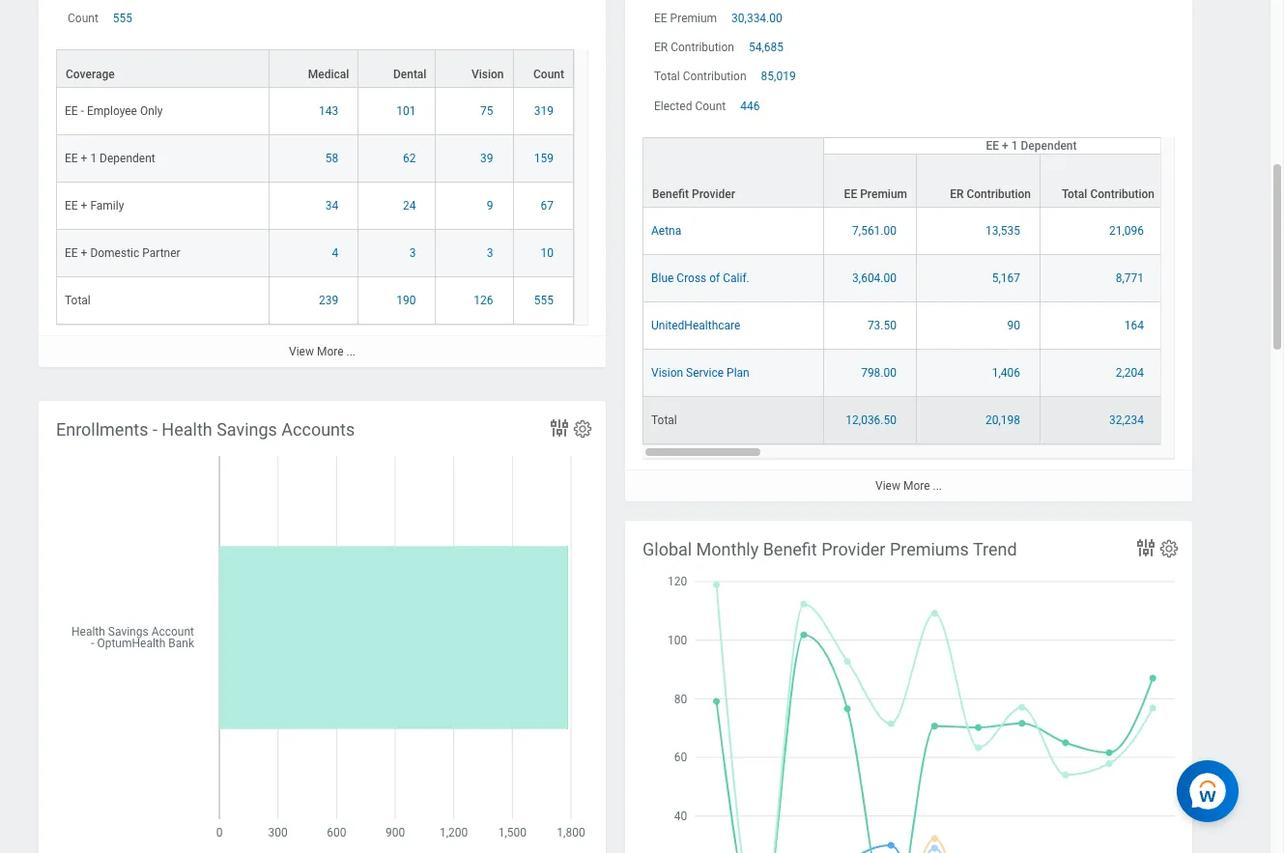 Task type: vqa. For each thing, say whether or not it's contained in the screenshot.


Task type: locate. For each thing, give the bounding box(es) containing it.
view down 12,036.50 button
[[875, 479, 900, 493]]

0 horizontal spatial vision
[[471, 68, 504, 81]]

more up the premiums
[[903, 479, 930, 493]]

total inside 'popup button'
[[1062, 187, 1087, 201]]

1 vertical spatial 555
[[534, 294, 554, 308]]

4 button
[[332, 246, 341, 261]]

1 inside enrollments - healthcare element
[[90, 152, 97, 165]]

more inside enrollments - healthcare element
[[317, 345, 344, 359]]

0 horizontal spatial -
[[81, 105, 84, 118]]

dependent down ee - employee only
[[100, 152, 155, 165]]

global monthly benefit provider premiums trend
[[643, 539, 1017, 559]]

0 vertical spatial premium
[[670, 12, 717, 25]]

view more ... link for 12,036.50
[[625, 469, 1192, 501]]

view more ... inside monthly benefit provider premiums element
[[875, 479, 942, 493]]

er
[[654, 41, 668, 54], [950, 187, 964, 201]]

1 horizontal spatial ee premium
[[844, 187, 907, 201]]

benefit up aetna "link"
[[652, 187, 689, 201]]

0 horizontal spatial dependent
[[100, 152, 155, 165]]

1 horizontal spatial provider
[[821, 539, 885, 559]]

enrollments
[[56, 419, 148, 440]]

319
[[534, 105, 554, 118]]

view more ... link down 239 at the top left of page
[[39, 336, 606, 367]]

1 vertical spatial provider
[[821, 539, 885, 559]]

...
[[346, 345, 356, 359], [933, 479, 942, 493]]

0 vertical spatial more
[[317, 345, 344, 359]]

32,234
[[1109, 413, 1144, 427]]

vision left "service"
[[651, 366, 683, 379]]

... up accounts
[[346, 345, 356, 359]]

1 horizontal spatial dependent
[[1021, 139, 1077, 152]]

0 horizontal spatial ...
[[346, 345, 356, 359]]

ee inside column header
[[844, 187, 857, 201]]

555 down 10
[[534, 294, 554, 308]]

126 button
[[474, 293, 496, 309]]

... inside monthly benefit provider premiums element
[[933, 479, 942, 493]]

ee + 1 dependent down employee
[[65, 152, 155, 165]]

24
[[403, 199, 416, 213]]

1 3 from the left
[[409, 247, 416, 260]]

benefit right monthly
[[763, 539, 817, 559]]

total contribution up "21,096"
[[1062, 187, 1155, 201]]

1 vertical spatial more
[[903, 479, 930, 493]]

+ inside popup button
[[1002, 139, 1008, 152]]

ee premium up 7,561.00
[[844, 187, 907, 201]]

73.50
[[868, 319, 897, 332]]

-
[[81, 105, 84, 118], [153, 419, 157, 440]]

dependent up total contribution 'popup button'
[[1021, 139, 1077, 152]]

32,234 button
[[1109, 412, 1147, 428]]

ee up 7,561.00
[[844, 187, 857, 201]]

row
[[56, 50, 574, 88], [56, 88, 574, 136], [56, 136, 574, 183], [643, 137, 1284, 208], [643, 138, 1284, 208], [56, 183, 574, 230], [643, 207, 1284, 255], [56, 230, 574, 278], [643, 255, 1284, 302], [56, 278, 574, 325], [643, 302, 1284, 350], [643, 350, 1284, 397], [643, 397, 1284, 444]]

0 horizontal spatial 1
[[90, 152, 97, 165]]

premium up 7,561.00 button
[[860, 187, 907, 201]]

1 horizontal spatial 555
[[534, 294, 554, 308]]

view inside monthly benefit provider premiums element
[[875, 479, 900, 493]]

unitedhealthcare
[[651, 319, 740, 332]]

0 horizontal spatial total contribution
[[654, 70, 746, 84]]

view more ... up the premiums
[[875, 479, 942, 493]]

1 horizontal spatial ...
[[933, 479, 942, 493]]

0 horizontal spatial 555 button
[[113, 11, 135, 26]]

2 vertical spatial count
[[695, 99, 726, 113]]

medical button
[[270, 50, 358, 87]]

0 vertical spatial er contribution
[[654, 41, 734, 54]]

1 horizontal spatial -
[[153, 419, 157, 440]]

view more ... inside enrollments - healthcare element
[[289, 345, 356, 359]]

555 button down 10
[[534, 293, 557, 309]]

ee up er contribution popup button
[[986, 139, 999, 152]]

1 horizontal spatial er
[[950, 187, 964, 201]]

vision for vision
[[471, 68, 504, 81]]

555 up coverage popup button
[[113, 12, 132, 25]]

unitedhealthcare link
[[651, 315, 740, 332]]

premiums
[[890, 539, 969, 559]]

0 vertical spatial count
[[68, 12, 98, 25]]

0 vertical spatial -
[[81, 105, 84, 118]]

1 horizontal spatial 3
[[487, 247, 493, 260]]

1 vertical spatial view more ... link
[[625, 469, 1192, 501]]

global monthly benefit provider premiums trend element
[[625, 521, 1192, 853]]

1 vertical spatial view more ...
[[875, 479, 942, 493]]

75
[[480, 105, 493, 118]]

9 button
[[487, 198, 496, 214]]

798.00
[[861, 366, 897, 379]]

3 down '9' button
[[487, 247, 493, 260]]

total up elected
[[654, 70, 680, 84]]

service
[[686, 366, 724, 379]]

vision service plan link
[[651, 362, 749, 379]]

2 horizontal spatial count
[[695, 99, 726, 113]]

+ up ee + family
[[81, 152, 87, 165]]

count
[[68, 12, 98, 25], [533, 68, 564, 81], [695, 99, 726, 113]]

1 horizontal spatial total contribution
[[1062, 187, 1155, 201]]

0 horizontal spatial view
[[289, 345, 314, 359]]

vision for vision service plan
[[651, 366, 683, 379]]

row containing vision service plan
[[643, 350, 1284, 397]]

er contribution up elected count
[[654, 41, 734, 54]]

vision up 75
[[471, 68, 504, 81]]

2 3 from the left
[[487, 247, 493, 260]]

premium left 30,334.00
[[670, 12, 717, 25]]

3
[[409, 247, 416, 260], [487, 247, 493, 260]]

total
[[654, 70, 680, 84], [1062, 187, 1087, 201], [65, 294, 91, 308], [651, 413, 677, 427]]

ee up elected
[[654, 12, 667, 25]]

ee + 1 dependent
[[986, 139, 1077, 152], [65, 152, 155, 165]]

er contribution
[[654, 41, 734, 54], [950, 187, 1031, 201]]

7,561.00 button
[[852, 223, 900, 238]]

1 horizontal spatial more
[[903, 479, 930, 493]]

34 button
[[325, 198, 341, 214]]

159
[[534, 152, 554, 165]]

555 button
[[113, 11, 135, 26], [534, 293, 557, 309]]

5,167 button
[[992, 270, 1023, 286]]

total contribution up elected count
[[654, 70, 746, 84]]

total contribution inside 'popup button'
[[1062, 187, 1155, 201]]

3 down "24" button
[[409, 247, 416, 260]]

1 horizontal spatial er contribution
[[950, 187, 1031, 201]]

benefit provider column header
[[643, 137, 824, 208]]

1 horizontal spatial 555 button
[[534, 293, 557, 309]]

3 for 1st 3 button from the right
[[487, 247, 493, 260]]

... inside enrollments - healthcare element
[[346, 345, 356, 359]]

elected count
[[654, 99, 726, 113]]

more
[[317, 345, 344, 359], [903, 479, 930, 493]]

0 vertical spatial view more ... link
[[39, 336, 606, 367]]

ee left family
[[65, 199, 78, 213]]

row containing unitedhealthcare
[[643, 302, 1284, 350]]

0 horizontal spatial er
[[654, 41, 668, 54]]

0 horizontal spatial 3 button
[[409, 246, 419, 261]]

ee for 34
[[65, 199, 78, 213]]

1 vertical spatial count
[[533, 68, 564, 81]]

total down domestic
[[65, 294, 91, 308]]

1 up er contribution popup button
[[1011, 139, 1018, 152]]

employee
[[87, 105, 137, 118]]

1 up ee + family
[[90, 152, 97, 165]]

count up coverage
[[68, 12, 98, 25]]

1 horizontal spatial premium
[[860, 187, 907, 201]]

total contribution
[[654, 70, 746, 84], [1062, 187, 1155, 201]]

0 horizontal spatial 3
[[409, 247, 416, 260]]

count up 319 button
[[533, 68, 564, 81]]

ee left employee
[[65, 105, 78, 118]]

1 horizontal spatial count
[[533, 68, 564, 81]]

1 vertical spatial er contribution
[[950, 187, 1031, 201]]

total inside enrollments - healthcare element
[[65, 294, 91, 308]]

1 vertical spatial total contribution
[[1062, 187, 1155, 201]]

1 horizontal spatial ee + 1 dependent
[[986, 139, 1077, 152]]

0 horizontal spatial ee premium
[[654, 12, 717, 25]]

0 horizontal spatial ee + 1 dependent
[[65, 152, 155, 165]]

view more ... link up the premiums
[[625, 469, 1192, 501]]

0 horizontal spatial 555
[[113, 12, 132, 25]]

1 vertical spatial view
[[875, 479, 900, 493]]

1 horizontal spatial vision
[[651, 366, 683, 379]]

benefit
[[652, 187, 689, 201], [763, 539, 817, 559]]

ee premium inside popup button
[[844, 187, 907, 201]]

0 horizontal spatial view more ... link
[[39, 336, 606, 367]]

143
[[319, 105, 338, 118]]

+ left domestic
[[81, 247, 87, 260]]

159 button
[[534, 151, 557, 167]]

21,096
[[1109, 224, 1144, 237]]

accounts
[[281, 419, 355, 440]]

configure and view chart data image
[[1134, 536, 1158, 559]]

0 vertical spatial benefit
[[652, 187, 689, 201]]

3 button down '9' button
[[487, 246, 496, 261]]

ee for 30,334.00
[[654, 12, 667, 25]]

more inside monthly benefit provider premiums element
[[903, 479, 930, 493]]

vision inside popup button
[[471, 68, 504, 81]]

+ for 3
[[81, 247, 87, 260]]

+ for 24
[[81, 199, 87, 213]]

0 vertical spatial vision
[[471, 68, 504, 81]]

1 vertical spatial ee premium
[[844, 187, 907, 201]]

1 horizontal spatial view
[[875, 479, 900, 493]]

0 vertical spatial provider
[[692, 187, 735, 201]]

dependent inside popup button
[[1021, 139, 1077, 152]]

1 vertical spatial ...
[[933, 479, 942, 493]]

enrollments - health savings accounts element
[[39, 401, 606, 853]]

0 horizontal spatial er contribution
[[654, 41, 734, 54]]

er contribution up 13,535
[[950, 187, 1031, 201]]

555
[[113, 12, 132, 25], [534, 294, 554, 308]]

+ left family
[[81, 199, 87, 213]]

ee for 4
[[65, 247, 78, 260]]

- left employee
[[81, 105, 84, 118]]

555 for the rightmost 555 button
[[534, 294, 554, 308]]

ee + 1 dependent up er contribution popup button
[[986, 139, 1077, 152]]

555 button up coverage popup button
[[113, 11, 135, 26]]

1 horizontal spatial benefit
[[763, 539, 817, 559]]

total element
[[651, 409, 677, 427]]

0 vertical spatial ...
[[346, 345, 356, 359]]

0 horizontal spatial more
[[317, 345, 344, 359]]

85,019
[[761, 70, 796, 84]]

of
[[709, 271, 720, 285]]

12,036.50 button
[[846, 412, 900, 428]]

1 horizontal spatial 1
[[1011, 139, 1018, 152]]

3 button down "24" button
[[409, 246, 419, 261]]

enrollments - health savings accounts
[[56, 419, 355, 440]]

1 vertical spatial -
[[153, 419, 157, 440]]

1 vertical spatial premium
[[860, 187, 907, 201]]

dependent
[[1021, 139, 1077, 152], [100, 152, 155, 165]]

0 vertical spatial view more ...
[[289, 345, 356, 359]]

row containing ee premium
[[643, 138, 1284, 208]]

58
[[325, 152, 338, 165]]

0 horizontal spatial view more ...
[[289, 345, 356, 359]]

1 vertical spatial er
[[950, 187, 964, 201]]

provider inside popup button
[[692, 187, 735, 201]]

ee premium column header
[[824, 138, 917, 208]]

1 horizontal spatial view more ... link
[[625, 469, 1192, 501]]

13,535
[[985, 224, 1020, 237]]

savings
[[217, 419, 277, 440]]

143 button
[[319, 104, 341, 119]]

ee up ee + family
[[65, 152, 78, 165]]

row containing blue cross of calif.
[[643, 255, 1284, 302]]

total contribution button
[[1041, 154, 1163, 207]]

vision inside monthly benefit provider premiums element
[[651, 366, 683, 379]]

- left health
[[153, 419, 157, 440]]

24 button
[[403, 198, 419, 214]]

provider
[[692, 187, 735, 201], [821, 539, 885, 559]]

1 vertical spatial benefit
[[763, 539, 817, 559]]

2 3 button from the left
[[487, 246, 496, 261]]

555 for top 555 button
[[113, 12, 132, 25]]

more down 239 button
[[317, 345, 344, 359]]

0 horizontal spatial benefit
[[652, 187, 689, 201]]

2,204 button
[[1116, 365, 1147, 381]]

0 horizontal spatial provider
[[692, 187, 735, 201]]

101
[[396, 105, 416, 118]]

er inside popup button
[[950, 187, 964, 201]]

30,334.00
[[731, 12, 782, 25]]

partner
[[142, 247, 180, 260]]

0 vertical spatial view
[[289, 345, 314, 359]]

contribution inside popup button
[[967, 187, 1031, 201]]

count right elected
[[695, 99, 726, 113]]

0 horizontal spatial premium
[[670, 12, 717, 25]]

3 for second 3 button from the right
[[409, 247, 416, 260]]

row containing ee - employee only
[[56, 88, 574, 136]]

er contribution inside er contribution popup button
[[950, 187, 1031, 201]]

view more ...
[[289, 345, 356, 359], [875, 479, 942, 493]]

... up the premiums
[[933, 479, 942, 493]]

plan
[[727, 366, 749, 379]]

ee left domestic
[[65, 247, 78, 260]]

benefit provider button
[[643, 138, 823, 207]]

total down ee + 1 dependent popup button
[[1062, 187, 1087, 201]]

view up accounts
[[289, 345, 314, 359]]

view inside enrollments - healthcare element
[[289, 345, 314, 359]]

more for 239
[[317, 345, 344, 359]]

1 horizontal spatial view more ...
[[875, 479, 942, 493]]

0 vertical spatial 555
[[113, 12, 132, 25]]

calif.
[[723, 271, 750, 285]]

1 horizontal spatial 3 button
[[487, 246, 496, 261]]

1 vertical spatial vision
[[651, 366, 683, 379]]

view more ... down 239 at the top left of page
[[289, 345, 356, 359]]

90 button
[[1007, 318, 1023, 333]]

dependent inside enrollments - healthcare element
[[100, 152, 155, 165]]

+ up er contribution popup button
[[1002, 139, 1008, 152]]

39
[[480, 152, 493, 165]]

ee premium left 30,334.00
[[654, 12, 717, 25]]

1 vertical spatial 555 button
[[534, 293, 557, 309]]

0 vertical spatial total contribution
[[654, 70, 746, 84]]



Task type: describe. For each thing, give the bounding box(es) containing it.
ee for 58
[[65, 152, 78, 165]]

798.00 button
[[861, 365, 900, 381]]

aetna
[[651, 224, 681, 237]]

- for enrollments
[[153, 419, 157, 440]]

126
[[474, 294, 493, 308]]

count inside monthly benefit provider premiums element
[[695, 99, 726, 113]]

ee premium button
[[824, 154, 916, 207]]

0 vertical spatial 555 button
[[113, 11, 135, 26]]

319 button
[[534, 104, 557, 119]]

ee + 1 dependent inside enrollments - healthcare element
[[65, 152, 155, 165]]

446
[[740, 99, 760, 113]]

ee - employee only
[[65, 105, 163, 118]]

dental button
[[359, 50, 435, 87]]

total down vision service plan
[[651, 413, 677, 427]]

elected
[[654, 99, 692, 113]]

101 button
[[396, 104, 419, 119]]

ee + 1 dependent button
[[824, 138, 1239, 153]]

configure and view chart data image
[[548, 416, 571, 440]]

5,167
[[992, 271, 1020, 285]]

benefit provider
[[652, 187, 735, 201]]

8,771 button
[[1116, 270, 1147, 286]]

90
[[1007, 319, 1020, 332]]

benefit inside 'benefit provider' popup button
[[652, 187, 689, 201]]

count inside count popup button
[[533, 68, 564, 81]]

contribution inside 'popup button'
[[1090, 187, 1155, 201]]

239 button
[[319, 293, 341, 309]]

62
[[403, 152, 416, 165]]

monthly
[[696, 539, 759, 559]]

54,685
[[749, 41, 784, 54]]

ee + domestic partner
[[65, 247, 180, 260]]

67 button
[[541, 198, 557, 214]]

75 button
[[480, 104, 496, 119]]

vision service plan
[[651, 366, 749, 379]]

20,198 button
[[985, 412, 1023, 428]]

er contribution column header
[[917, 138, 1041, 208]]

view more ... for 12,036.50
[[875, 479, 942, 493]]

30,334.00 button
[[731, 11, 785, 26]]

0 vertical spatial er
[[654, 41, 668, 54]]

10
[[541, 247, 554, 260]]

monthly benefit provider premiums element
[[625, 0, 1284, 501]]

- for ee
[[81, 105, 84, 118]]

7,561.00
[[852, 224, 897, 237]]

premium inside popup button
[[860, 187, 907, 201]]

trend
[[973, 539, 1017, 559]]

85,019 button
[[761, 69, 799, 85]]

benefit inside global monthly benefit provider premiums trend element
[[763, 539, 817, 559]]

446 button
[[740, 98, 763, 114]]

count button
[[514, 50, 573, 87]]

34
[[325, 199, 338, 213]]

2,204
[[1116, 366, 1144, 379]]

ee + 1 dependent inside ee + 1 dependent popup button
[[986, 139, 1077, 152]]

9
[[487, 199, 493, 213]]

1,406
[[992, 366, 1020, 379]]

enrollments - healthcare element
[[39, 0, 606, 367]]

ee for 143
[[65, 105, 78, 118]]

... for 239
[[346, 345, 356, 359]]

domestic
[[90, 247, 139, 260]]

coverage
[[66, 68, 115, 81]]

row containing ee + domestic partner
[[56, 230, 574, 278]]

1 3 button from the left
[[409, 246, 419, 261]]

164 button
[[1124, 318, 1147, 333]]

vision button
[[436, 50, 513, 87]]

blue
[[651, 271, 674, 285]]

21,096 button
[[1109, 223, 1147, 238]]

family
[[90, 199, 124, 213]]

1,406 button
[[992, 365, 1023, 381]]

1 inside ee + 1 dependent popup button
[[1011, 139, 1018, 152]]

4
[[332, 247, 338, 260]]

62 button
[[403, 151, 419, 167]]

13,535 button
[[985, 223, 1023, 238]]

73.50 button
[[868, 318, 900, 333]]

+ for 62
[[81, 152, 87, 165]]

row containing coverage
[[56, 50, 574, 88]]

view for 12,036.50
[[875, 479, 900, 493]]

dental
[[393, 68, 427, 81]]

... for 12,036.50
[[933, 479, 942, 493]]

3,604.00
[[852, 271, 897, 285]]

medical
[[308, 68, 349, 81]]

more for 12,036.50
[[903, 479, 930, 493]]

8,771
[[1116, 271, 1144, 285]]

er contribution button
[[917, 154, 1040, 207]]

health
[[162, 419, 212, 440]]

58 button
[[325, 151, 341, 167]]

0 horizontal spatial count
[[68, 12, 98, 25]]

190 button
[[396, 293, 419, 309]]

row containing aetna
[[643, 207, 1284, 255]]

configure enrollments - health savings accounts image
[[572, 418, 593, 440]]

aetna link
[[651, 220, 681, 237]]

view for 239
[[289, 345, 314, 359]]

view more ... link for 239
[[39, 336, 606, 367]]

3,604.00 button
[[852, 270, 900, 286]]

190
[[396, 294, 416, 308]]

configure global monthly benefit provider premiums trend image
[[1158, 538, 1180, 559]]

row containing ee + family
[[56, 183, 574, 230]]

global
[[643, 539, 692, 559]]

12,036.50
[[846, 413, 897, 427]]

164
[[1124, 319, 1144, 332]]

54,685 button
[[749, 40, 787, 55]]

0 vertical spatial ee premium
[[654, 12, 717, 25]]

67
[[541, 199, 554, 213]]

239
[[319, 294, 338, 308]]

20,198
[[985, 413, 1020, 427]]

view more ... for 239
[[289, 345, 356, 359]]

cross
[[677, 271, 707, 285]]

ee + family
[[65, 199, 124, 213]]



